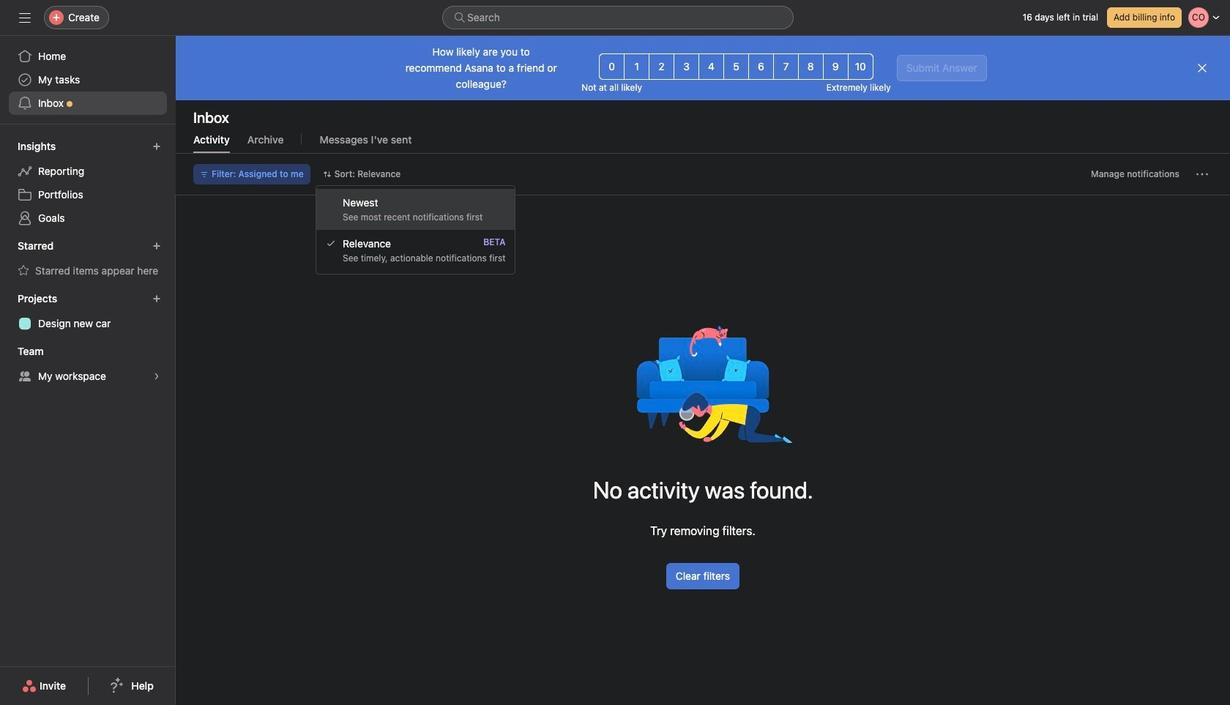 Task type: vqa. For each thing, say whether or not it's contained in the screenshot.
INSIGHTS element
yes



Task type: locate. For each thing, give the bounding box(es) containing it.
None radio
[[699, 53, 724, 80], [773, 53, 799, 80], [823, 53, 849, 80], [699, 53, 724, 80], [773, 53, 799, 80], [823, 53, 849, 80]]

None radio
[[599, 53, 625, 80], [624, 53, 650, 80], [649, 53, 674, 80], [674, 53, 699, 80], [723, 53, 749, 80], [748, 53, 774, 80], [798, 53, 824, 80], [848, 53, 873, 80], [599, 53, 625, 80], [624, 53, 650, 80], [649, 53, 674, 80], [674, 53, 699, 80], [723, 53, 749, 80], [748, 53, 774, 80], [798, 53, 824, 80], [848, 53, 873, 80]]

see details, my workspace image
[[152, 372, 161, 381]]

starred element
[[0, 233, 176, 286]]

option group
[[599, 53, 873, 80]]

teams element
[[0, 338, 176, 391]]

list box
[[442, 6, 794, 29]]

hide sidebar image
[[19, 12, 31, 23]]

new insights image
[[152, 142, 161, 151]]

menu item
[[316, 189, 514, 230]]

new project or portfolio image
[[152, 294, 161, 303]]



Task type: describe. For each thing, give the bounding box(es) containing it.
insights element
[[0, 133, 176, 233]]

global element
[[0, 36, 176, 124]]

dismiss image
[[1197, 62, 1208, 74]]

sort: relevance image
[[323, 170, 332, 179]]

add items to starred image
[[152, 242, 161, 250]]

projects element
[[0, 286, 176, 338]]

more actions image
[[1197, 168, 1208, 180]]



